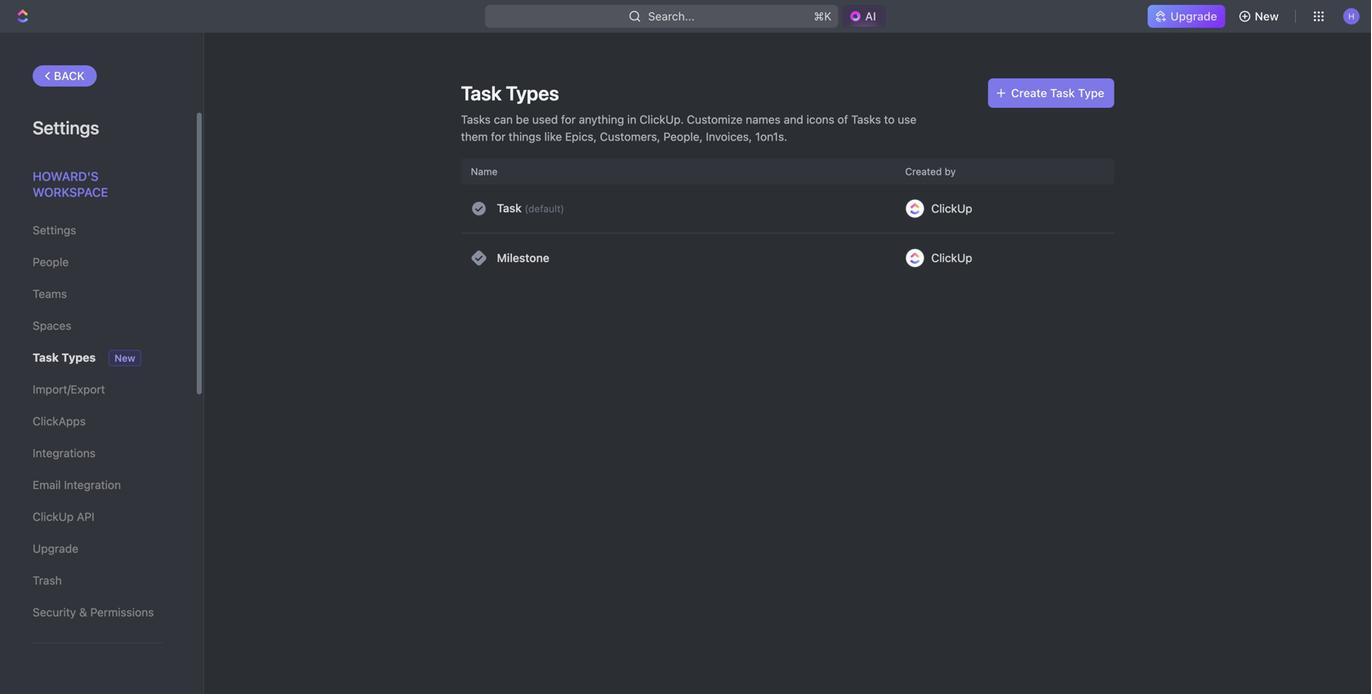 Task type: describe. For each thing, give the bounding box(es) containing it.
1on1s.
[[755, 130, 788, 143]]

1 horizontal spatial task types
[[461, 82, 559, 105]]

types inside settings element
[[62, 351, 96, 364]]

clickup.
[[640, 113, 684, 126]]

things
[[509, 130, 541, 143]]

trash link
[[33, 567, 163, 595]]

security & permissions link
[[33, 599, 163, 627]]

ai
[[866, 9, 877, 23]]

⌘k
[[814, 9, 832, 23]]

customize
[[687, 113, 743, 126]]

created by
[[906, 166, 956, 177]]

0 vertical spatial types
[[506, 82, 559, 105]]

integration
[[64, 478, 121, 492]]

ai button
[[843, 5, 886, 28]]

1 horizontal spatial upgrade
[[1171, 9, 1218, 23]]

new inside button
[[1255, 9, 1279, 23]]

teams
[[33, 287, 67, 301]]

anything
[[579, 113, 624, 126]]

api
[[77, 510, 95, 524]]

email integration
[[33, 478, 121, 492]]

integrations
[[33, 446, 96, 460]]

create task type
[[1012, 86, 1105, 100]]

1 settings from the top
[[33, 117, 99, 138]]

type
[[1078, 86, 1105, 100]]

back link
[[33, 65, 97, 87]]

upgrade inside settings element
[[33, 542, 78, 556]]

of
[[838, 113, 849, 126]]

names
[[746, 113, 781, 126]]

clickup for task
[[932, 202, 973, 215]]

task up can
[[461, 82, 502, 105]]

like
[[545, 130, 562, 143]]

task inside button
[[1051, 86, 1075, 100]]

can
[[494, 113, 513, 126]]

create
[[1012, 86, 1048, 100]]

clickapps
[[33, 415, 86, 428]]

h
[[1349, 11, 1355, 21]]

clickup api link
[[33, 503, 163, 531]]

name
[[471, 166, 498, 177]]

people,
[[664, 130, 703, 143]]



Task type: locate. For each thing, give the bounding box(es) containing it.
howard's workspace
[[33, 169, 108, 199]]

security & permissions
[[33, 606, 154, 619]]

import/export
[[33, 383, 105, 396]]

task left type
[[1051, 86, 1075, 100]]

trash
[[33, 574, 62, 587]]

howard's
[[33, 169, 99, 183]]

1 vertical spatial settings
[[33, 223, 76, 237]]

task left "(default)" at the left top of page
[[497, 202, 522, 215]]

clickapps link
[[33, 408, 163, 435]]

to
[[884, 113, 895, 126]]

1 horizontal spatial new
[[1255, 9, 1279, 23]]

upgrade link left the new button
[[1148, 5, 1226, 28]]

be
[[516, 113, 529, 126]]

settings link
[[33, 216, 163, 244]]

task (default)
[[497, 202, 565, 215]]

integrations link
[[33, 440, 163, 467]]

upgrade left the new button
[[1171, 9, 1218, 23]]

tasks left to
[[852, 113, 881, 126]]

1 vertical spatial new
[[115, 353, 135, 364]]

clickup for milestone
[[932, 251, 973, 265]]

settings up howard's
[[33, 117, 99, 138]]

1 vertical spatial task types
[[33, 351, 96, 364]]

invoices,
[[706, 130, 752, 143]]

settings element
[[0, 33, 204, 694]]

spaces
[[33, 319, 71, 332]]

create task type button
[[989, 78, 1115, 108]]

email integration link
[[33, 471, 163, 499]]

1 vertical spatial clickup
[[932, 251, 973, 265]]

1 horizontal spatial tasks
[[852, 113, 881, 126]]

search...
[[648, 9, 695, 23]]

task types inside settings element
[[33, 351, 96, 364]]

0 horizontal spatial types
[[62, 351, 96, 364]]

new inside settings element
[[115, 353, 135, 364]]

1 horizontal spatial types
[[506, 82, 559, 105]]

types up the import/export
[[62, 351, 96, 364]]

clickup api
[[33, 510, 95, 524]]

teams link
[[33, 280, 163, 308]]

2 tasks from the left
[[852, 113, 881, 126]]

in
[[627, 113, 637, 126]]

for up epics,
[[561, 113, 576, 126]]

permissions
[[90, 606, 154, 619]]

created
[[906, 166, 942, 177]]

upgrade down the clickup api in the left of the page
[[33, 542, 78, 556]]

task inside settings element
[[33, 351, 59, 364]]

for
[[561, 113, 576, 126], [491, 130, 506, 143]]

0 horizontal spatial tasks
[[461, 113, 491, 126]]

2 settings from the top
[[33, 223, 76, 237]]

milestone
[[497, 251, 550, 265]]

0 horizontal spatial upgrade
[[33, 542, 78, 556]]

types up 'be' on the left
[[506, 82, 559, 105]]

tasks
[[461, 113, 491, 126], [852, 113, 881, 126]]

for down can
[[491, 130, 506, 143]]

upgrade
[[1171, 9, 1218, 23], [33, 542, 78, 556]]

people link
[[33, 248, 163, 276]]

workspace
[[33, 185, 108, 199]]

task
[[461, 82, 502, 105], [1051, 86, 1075, 100], [497, 202, 522, 215], [33, 351, 59, 364]]

tasks up them
[[461, 113, 491, 126]]

2 vertical spatial clickup
[[33, 510, 74, 524]]

settings
[[33, 117, 99, 138], [33, 223, 76, 237]]

(default)
[[525, 203, 565, 215]]

1 horizontal spatial for
[[561, 113, 576, 126]]

tasks can be used for anything in clickup. customize names and icons of tasks to use them for things like epics, customers, people, invoices, 1on1s.
[[461, 113, 917, 143]]

0 horizontal spatial task types
[[33, 351, 96, 364]]

clickup
[[932, 202, 973, 215], [932, 251, 973, 265], [33, 510, 74, 524]]

1 vertical spatial for
[[491, 130, 506, 143]]

spaces link
[[33, 312, 163, 340]]

import/export link
[[33, 376, 163, 404]]

task types up the import/export
[[33, 351, 96, 364]]

upgrade link
[[1148, 5, 1226, 28], [33, 535, 163, 563]]

task types
[[461, 82, 559, 105], [33, 351, 96, 364]]

upgrade link up trash link
[[33, 535, 163, 563]]

0 horizontal spatial for
[[491, 130, 506, 143]]

1 vertical spatial upgrade
[[33, 542, 78, 556]]

1 tasks from the left
[[461, 113, 491, 126]]

task down spaces
[[33, 351, 59, 364]]

people
[[33, 255, 69, 269]]

used
[[533, 113, 558, 126]]

0 vertical spatial new
[[1255, 9, 1279, 23]]

0 vertical spatial settings
[[33, 117, 99, 138]]

email
[[33, 478, 61, 492]]

types
[[506, 82, 559, 105], [62, 351, 96, 364]]

0 vertical spatial upgrade
[[1171, 9, 1218, 23]]

&
[[79, 606, 87, 619]]

use
[[898, 113, 917, 126]]

task types up can
[[461, 82, 559, 105]]

new
[[1255, 9, 1279, 23], [115, 353, 135, 364]]

1 horizontal spatial upgrade link
[[1148, 5, 1226, 28]]

0 vertical spatial clickup
[[932, 202, 973, 215]]

and
[[784, 113, 804, 126]]

0 vertical spatial task types
[[461, 82, 559, 105]]

icons
[[807, 113, 835, 126]]

them
[[461, 130, 488, 143]]

settings up people
[[33, 223, 76, 237]]

1 vertical spatial types
[[62, 351, 96, 364]]

0 horizontal spatial new
[[115, 353, 135, 364]]

h button
[[1339, 3, 1365, 29]]

customers,
[[600, 130, 661, 143]]

security
[[33, 606, 76, 619]]

new button
[[1232, 3, 1289, 29]]

1 vertical spatial upgrade link
[[33, 535, 163, 563]]

back
[[54, 69, 85, 83]]

clickup inside settings element
[[33, 510, 74, 524]]

0 vertical spatial for
[[561, 113, 576, 126]]

0 horizontal spatial upgrade link
[[33, 535, 163, 563]]

by
[[945, 166, 956, 177]]

0 vertical spatial upgrade link
[[1148, 5, 1226, 28]]

epics,
[[565, 130, 597, 143]]



Task type: vqa. For each thing, say whether or not it's contained in the screenshot.
Name
yes



